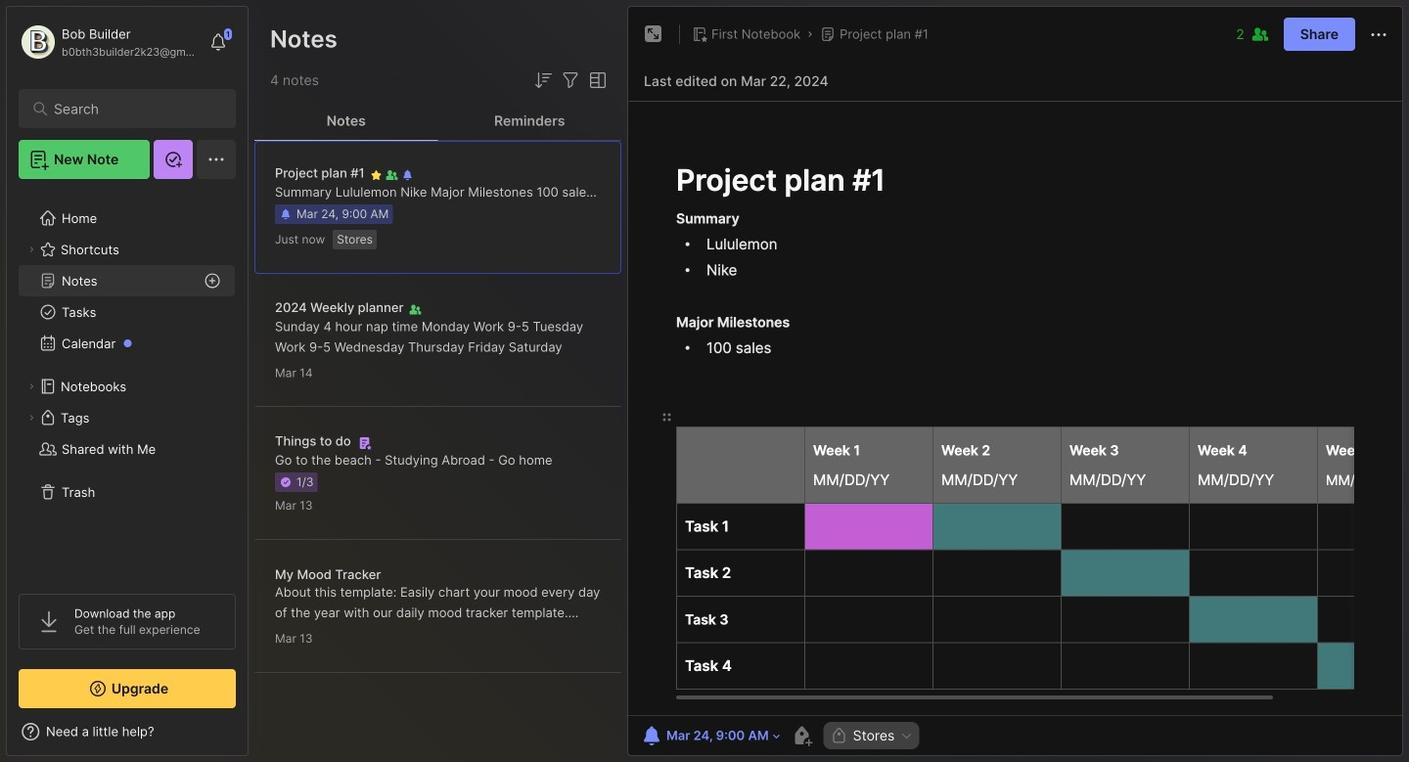 Task type: vqa. For each thing, say whether or not it's contained in the screenshot.
THE ADD A REMINDER "image"
no



Task type: describe. For each thing, give the bounding box(es) containing it.
more actions image
[[1368, 23, 1391, 47]]

main element
[[0, 0, 255, 763]]

Stores Tag actions field
[[895, 729, 914, 743]]

Edit reminder field
[[638, 722, 783, 750]]

Add filters field
[[559, 69, 582, 92]]

click to collapse image
[[247, 726, 262, 750]]

WHAT'S NEW field
[[7, 717, 248, 748]]

expand notebooks image
[[25, 381, 37, 393]]

More actions field
[[1368, 22, 1391, 47]]

Sort options field
[[532, 69, 555, 92]]



Task type: locate. For each thing, give the bounding box(es) containing it.
View options field
[[582, 69, 610, 92]]

tree
[[7, 191, 248, 577]]

add filters image
[[559, 69, 582, 92]]

expand note image
[[642, 23, 666, 46]]

note window element
[[627, 6, 1404, 762]]

Note Editor text field
[[628, 101, 1403, 716]]

tab list
[[255, 102, 622, 141]]

expand tags image
[[25, 412, 37, 424]]

tree inside main element
[[7, 191, 248, 577]]

add tag image
[[791, 724, 814, 748]]

Search text field
[[54, 100, 210, 118]]

None search field
[[54, 97, 210, 120]]

none search field inside main element
[[54, 97, 210, 120]]

Account field
[[19, 23, 200, 62]]



